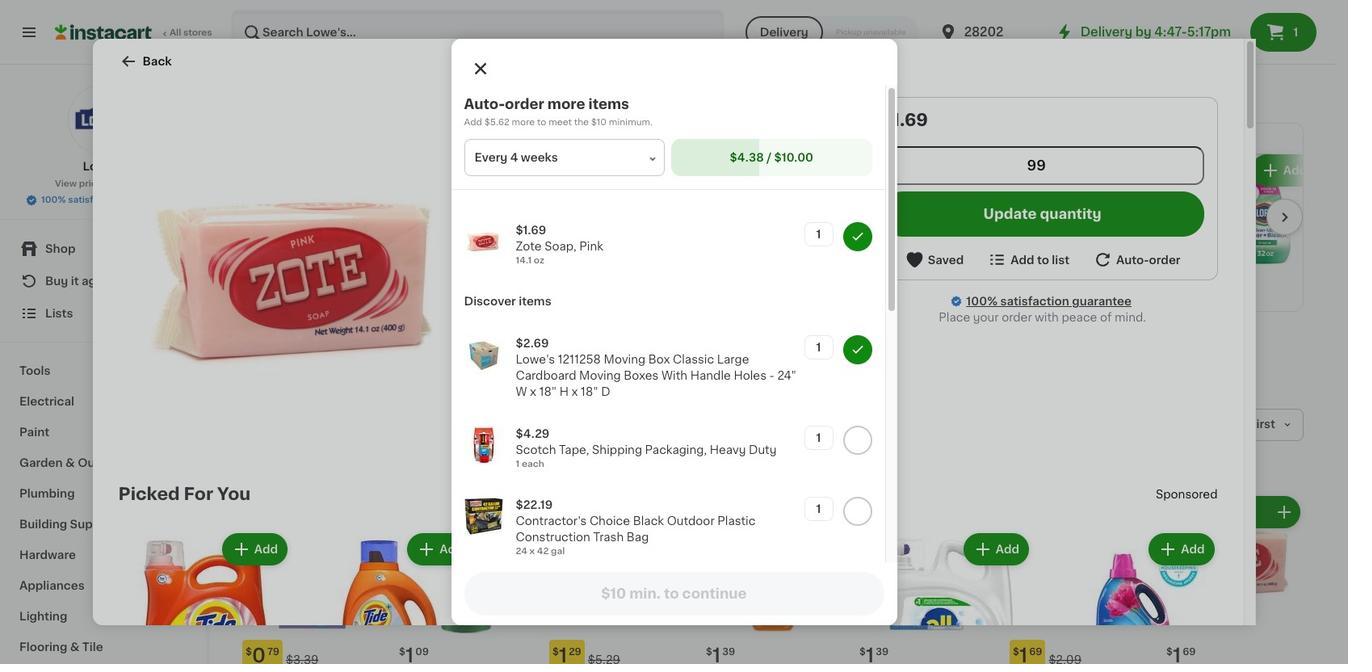 Task type: describe. For each thing, give the bounding box(es) containing it.
24
[[516, 547, 527, 556]]

ct for 75 ct
[[875, 247, 887, 258]]

0 vertical spatial pink
[[598, 130, 637, 147]]

$ inside $0.79 original price: $3.39 element
[[246, 647, 252, 657]]

policy
[[113, 179, 141, 188]]

box
[[648, 354, 670, 365]]

1 39 from the left
[[722, 647, 735, 657]]

garden & outdoors link
[[10, 448, 196, 478]]

supplies for cleaning supplies
[[359, 85, 466, 108]]

all stores link
[[55, 10, 213, 55]]

$4.29 scotch tape, shipping packaging, heavy duty 1 each
[[516, 428, 777, 469]]

with
[[662, 370, 688, 381]]

delivery for delivery by 4:47-5:17pm
[[1081, 26, 1133, 38]]

electrical
[[19, 396, 74, 407]]

cardboard
[[516, 370, 576, 381]]

29
[[569, 647, 582, 657]]

list
[[1052, 254, 1070, 265]]

place your order with peace of mind.
[[939, 312, 1146, 323]]

unselect item image for zote soap, pink
[[850, 229, 865, 244]]

$0.79 original price: $3.39 element
[[242, 640, 383, 664]]

nsored
[[1178, 489, 1218, 500]]

2 39 from the left
[[876, 647, 889, 657]]

•
[[540, 151, 544, 162]]

guarantee inside "link"
[[1072, 296, 1132, 307]]

$1.69 original price: $2.09 element
[[1010, 640, 1150, 664]]

ingredients button
[[498, 267, 848, 284]]

d
[[601, 386, 610, 397]]

x right w
[[530, 386, 536, 397]]

quantity
[[1040, 208, 1102, 221]]

cleaning solution
[[310, 358, 413, 369]]

hand soap link
[[798, 350, 884, 376]]

with
[[1035, 312, 1059, 323]]

cleaning for cleaning solution
[[310, 358, 362, 369]]

$2.69
[[516, 338, 549, 349]]

satisfaction inside button
[[68, 196, 122, 204]]

$ inside product group
[[1167, 647, 1173, 657]]

to inside auto-order more items add $5.62 more to meet the $10 minimum.
[[537, 118, 546, 127]]

hardware link
[[10, 540, 196, 570]]

-
[[770, 370, 775, 381]]

cleaning inside clorox disinfecting wipes, bleach free cleaning wipes, crisp lemon
[[858, 231, 908, 242]]

0 vertical spatial soap,
[[543, 130, 594, 147]]

add $5.62 more to meet the $10 minimum. status
[[464, 116, 872, 129]]

it
[[71, 275, 79, 287]]

stores
[[183, 28, 212, 37]]

24"
[[777, 370, 797, 381]]

trash inside "$22.19 contractor's choice black outdoor plastic construction trash bag 24 x 42 gal"
[[593, 532, 624, 543]]

view all
[[590, 243, 625, 252]]

picked
[[118, 486, 180, 502]]

0 horizontal spatial 79
[[267, 647, 280, 657]]

you
[[217, 486, 251, 502]]

09
[[415, 647, 429, 657]]

1 inside '$4.29 scotch tape, shipping packaging, heavy duty 1 each'
[[516, 460, 520, 469]]

0 horizontal spatial wipes,
[[858, 214, 896, 226]]

1 button for scotch tape, shipping packaging, heavy duty
[[804, 426, 833, 450]]

shop for shop
[[45, 243, 75, 254]]

order for auto-order more items add $5.62 more to meet the $10 minimum.
[[505, 98, 544, 111]]

wipes
[[1164, 198, 1199, 210]]

1 horizontal spatial 100% satisfaction guarantee
[[966, 296, 1132, 307]]

$14.69 element
[[1092, 151, 1200, 180]]

1 18" from the left
[[539, 386, 557, 397]]

1211258
[[558, 354, 601, 365]]

add to list
[[1011, 254, 1070, 265]]

clorox image
[[590, 151, 619, 180]]

delivery for delivery
[[760, 27, 809, 38]]

delivery by 4:47-5:17pm link
[[1055, 23, 1231, 42]]

$1.69 for $1.69
[[881, 111, 928, 128]]

0 vertical spatial moving
[[604, 354, 646, 365]]

clorox for clorox disinfecting wipes
[[1092, 182, 1129, 193]]

$ inside $ 7 79
[[861, 159, 868, 168]]

1 vertical spatial wipes,
[[911, 231, 949, 242]]

details button
[[498, 226, 848, 242]]

lowe's 1211258 moving box classic large cardboard moving boxes with handle holes - 24" w x 18" h x 18" d image
[[464, 335, 503, 374]]

cleaning for cleaning tools
[[443, 358, 495, 369]]

lowe's inside $2.69 lowe's 1211258 moving box classic large cardboard moving boxes with handle holes - 24" w x 18" h x 18" d
[[516, 354, 555, 365]]

update quantity
[[984, 208, 1102, 221]]

tape,
[[559, 444, 589, 456]]

meet
[[549, 118, 572, 127]]

1 for 1 ct
[[1229, 506, 1234, 518]]

zote
[[547, 174, 574, 185]]

order for auto-order
[[1149, 254, 1181, 265]]

14.1 inside $1.69 zote soap, pink 14.1 oz
[[516, 256, 532, 265]]

air fresheners link
[[623, 350, 730, 376]]

pricing
[[79, 179, 111, 188]]

tools inside cleaning tools link
[[497, 358, 529, 369]]

lemon
[[891, 247, 930, 258]]

remove zote soap, pink image
[[1183, 502, 1202, 522]]

disinfecting for wipes
[[1092, 198, 1161, 210]]

shop for shop all zote
[[498, 174, 528, 185]]

4.8
[[558, 112, 573, 120]]

scotch tape, shipping packaging, heavy duty image
[[464, 426, 503, 465]]

bleach
[[899, 214, 938, 226]]

0 vertical spatial zote
[[498, 130, 539, 147]]

plumbing
[[19, 488, 75, 499]]

hand
[[809, 358, 840, 369]]

place
[[939, 312, 970, 323]]

garden
[[19, 457, 63, 469]]

handle
[[690, 370, 731, 381]]

2 vertical spatial order
[[1002, 312, 1032, 323]]

1 for 1 dropdown button for zote soap, pink
[[816, 229, 821, 240]]

$1.69 for $1.69 zote soap, pink 14.1 oz
[[516, 225, 546, 236]]

$4.29
[[516, 428, 550, 439]]

clorox disinfecting wipes, bleach free cleaning wipes, crisp lemon
[[858, 182, 966, 258]]

ct for 225 ct
[[1117, 231, 1129, 242]]

4.8 (55)
[[558, 112, 595, 120]]

clorox for clorox disinfecting wipes, bleach free cleaning wipes, crisp lemon
[[858, 182, 895, 193]]

225
[[1092, 231, 1114, 242]]

2 69 from the left
[[1183, 647, 1196, 657]]

1 for lowe's 1211258 moving box classic large cardboard moving boxes with handle holes - 24" w x 18" h x 18" d's 1 dropdown button
[[816, 342, 821, 353]]

1 69 from the left
[[1029, 647, 1043, 657]]

paint link
[[10, 417, 196, 448]]

all for all
[[262, 358, 276, 369]]

0 horizontal spatial items
[[519, 296, 552, 307]]

supplies for building supplies
[[70, 519, 120, 530]]

holes
[[734, 370, 767, 381]]

instacart logo image
[[55, 23, 152, 42]]

tile
[[82, 641, 103, 653]]

details
[[498, 229, 539, 240]]

laundry link
[[546, 350, 617, 376]]

tools inside the tools link
[[19, 365, 50, 376]]

0 horizontal spatial lowe's
[[83, 161, 123, 172]]

disinfecting for wipes,
[[858, 198, 927, 210]]

$22.19 contractor's choice black outdoor plastic construction trash bag 24 x 42 gal
[[516, 499, 756, 556]]

$10
[[591, 118, 607, 127]]

back button
[[118, 52, 172, 71]]

saved
[[928, 254, 964, 265]]

(55)
[[576, 112, 595, 120]]

flooring & tile link
[[10, 632, 196, 662]]

outdoor
[[667, 515, 715, 527]]

ct for 1 ct
[[1236, 506, 1248, 518]]

choice
[[590, 515, 630, 527]]

ingredients
[[498, 270, 565, 281]]

shipping
[[592, 444, 642, 456]]

1 inside button
[[1294, 27, 1298, 38]]

each
[[522, 460, 544, 469]]

add to list button
[[987, 250, 1070, 270]]

100% satisfaction guarantee button
[[25, 191, 181, 207]]

classic
[[673, 354, 714, 365]]

hardware
[[19, 549, 76, 561]]

oz inside $1.69 zote soap, pink 14.1 oz
[[534, 256, 544, 265]]

update
[[984, 208, 1037, 221]]



Task type: vqa. For each thing, say whether or not it's contained in the screenshot.
Outdoors
yes



Task type: locate. For each thing, give the bounding box(es) containing it.
lowe's link
[[67, 84, 139, 174]]

satisfaction
[[68, 196, 122, 204], [1000, 296, 1069, 307]]

add inside button
[[1011, 254, 1034, 265]]

1 horizontal spatial $1.69
[[881, 111, 928, 128]]

1 disinfecting from the left
[[858, 198, 927, 210]]

zote
[[498, 130, 539, 147], [516, 241, 542, 252]]

wipes, up the crisp at the right of page
[[858, 214, 896, 226]]

satisfaction down pricing
[[68, 196, 122, 204]]

order up $5.62
[[505, 98, 544, 111]]

0 horizontal spatial 69
[[1029, 647, 1043, 657]]

items down ingredients at top left
[[519, 296, 552, 307]]

items inside auto-order more items add $5.62 more to meet the $10 minimum.
[[589, 98, 629, 111]]

0 horizontal spatial 18"
[[539, 386, 557, 397]]

auto-order more items add $5.62 more to meet the $10 minimum.
[[464, 98, 653, 127]]

crisp
[[858, 247, 888, 258]]

more up 4.8
[[548, 98, 585, 111]]

contractor's choice black outdoor plastic construction trash bag image
[[464, 497, 503, 536]]

1 1 button from the top
[[804, 222, 833, 246]]

3 1 button from the top
[[804, 426, 833, 450]]

1 horizontal spatial shop
[[498, 174, 528, 185]]

lighting link
[[10, 601, 196, 632]]

& right garden
[[65, 457, 75, 469]]

view down details button on the top of page
[[590, 243, 612, 252]]

2 unselect item image from the top
[[850, 343, 865, 357]]

lists link
[[10, 297, 196, 330]]

update quantity button
[[881, 191, 1204, 237]]

1 vertical spatial guarantee
[[1072, 296, 1132, 307]]

lighting
[[19, 611, 67, 622]]

100% inside button
[[41, 196, 66, 204]]

0 horizontal spatial satisfaction
[[68, 196, 122, 204]]

contractor's
[[516, 515, 587, 527]]

clorox down $ 7 79
[[858, 182, 895, 193]]

1 vertical spatial unselect item image
[[850, 343, 865, 357]]

1 clorox from the left
[[858, 182, 895, 193]]

all link
[[246, 350, 292, 376]]

order inside button
[[1149, 254, 1181, 265]]

0 vertical spatial unselect item image
[[850, 229, 865, 244]]

1 vertical spatial more
[[512, 118, 535, 127]]

0 horizontal spatial 100%
[[41, 196, 66, 204]]

1 for scotch tape, shipping packaging, heavy duty's 1 dropdown button
[[816, 432, 821, 444]]

0 vertical spatial ct
[[1117, 231, 1129, 242]]

moving up d
[[579, 370, 621, 381]]

soap, down meet
[[543, 130, 594, 147]]

1 button for contractor's choice black outdoor plastic construction trash bag
[[804, 497, 833, 521]]

$2.69 lowe's 1211258 moving box classic large cardboard moving boxes with handle holes - 24" w x 18" h x 18" d
[[516, 338, 797, 397]]

1 horizontal spatial guarantee
[[1072, 296, 1132, 307]]

x right 24
[[530, 547, 535, 556]]

1 vertical spatial $1.69
[[516, 225, 546, 236]]

order down wipes
[[1149, 254, 1181, 265]]

wipes, down bleach
[[911, 231, 949, 242]]

supplies
[[359, 85, 466, 108], [70, 519, 120, 530]]

14.1 up ingredients at top left
[[516, 256, 532, 265]]

1 horizontal spatial 39
[[876, 647, 889, 657]]

ct left increment quantity of zote soap, pink icon
[[1236, 506, 1248, 518]]

2 1 button from the top
[[804, 335, 833, 359]]

view for view all
[[590, 243, 612, 252]]

0 horizontal spatial supplies
[[70, 519, 120, 530]]

1 vertical spatial &
[[70, 641, 80, 653]]

disinfecting inside clorox disinfecting wipes, bleach free cleaning wipes, crisp lemon
[[858, 198, 927, 210]]

construction
[[516, 532, 590, 543]]

69
[[1029, 647, 1043, 657], [1183, 647, 1196, 657]]

1 vertical spatial soap,
[[545, 241, 577, 252]]

electrical link
[[10, 386, 196, 417]]

view all link
[[590, 151, 735, 255]]

0 vertical spatial satisfaction
[[68, 196, 122, 204]]

view inside view pricing policy link
[[55, 179, 77, 188]]

for
[[184, 486, 213, 502]]

cleaning tools link
[[431, 350, 540, 376]]

clorox disinfecting wipes
[[1092, 182, 1199, 210]]

28202 button
[[938, 10, 1035, 55]]

4:47-
[[1155, 26, 1187, 38]]

clorox inside clorox disinfecting wipes, bleach free cleaning wipes, crisp lemon
[[858, 182, 895, 193]]

$ inside $1.29 original price: $5.29 element
[[553, 647, 559, 657]]

kills 99.9% of cold & flu viruses. image
[[243, 124, 576, 311]]

$1.69 inside $1.69 zote soap, pink 14.1 oz
[[516, 225, 546, 236]]

add inside auto-order more items add $5.62 more to meet the $10 minimum.
[[464, 118, 482, 127]]

0 horizontal spatial 100% satisfaction guarantee
[[41, 196, 171, 204]]

1 horizontal spatial supplies
[[359, 85, 466, 108]]

auto-order more items dialog
[[451, 39, 897, 664]]

order inside auto-order more items add $5.62 more to meet the $10 minimum.
[[505, 98, 544, 111]]

view left pricing
[[55, 179, 77, 188]]

5:17pm
[[1187, 26, 1231, 38]]

75 ct
[[858, 247, 887, 258]]

0 vertical spatial to
[[537, 118, 546, 127]]

ct right 75
[[875, 247, 887, 258]]

tools up the 'electrical'
[[19, 365, 50, 376]]

100% satisfaction guarantee inside button
[[41, 196, 171, 204]]

1 vertical spatial 100% satisfaction guarantee
[[966, 296, 1132, 307]]

0 vertical spatial guarantee
[[124, 196, 171, 204]]

auto- inside button
[[1116, 254, 1149, 265]]

2 clorox from the left
[[1092, 182, 1129, 193]]

flooring & tile
[[19, 641, 103, 653]]

100%
[[41, 196, 66, 204], [966, 296, 998, 307]]

0 vertical spatial all
[[170, 28, 181, 37]]

18"
[[539, 386, 557, 397], [581, 386, 598, 397]]

$
[[861, 159, 868, 168], [246, 647, 252, 657], [399, 647, 405, 657], [553, 647, 559, 657], [706, 647, 712, 657], [860, 647, 866, 657], [1013, 647, 1019, 657], [1167, 647, 1173, 657]]

building supplies
[[19, 519, 120, 530]]

& for flooring
[[70, 641, 80, 653]]

1 button for zote soap, pink
[[804, 222, 833, 246]]

trash up -
[[748, 358, 780, 369]]

1 horizontal spatial view
[[590, 243, 612, 252]]

1 vertical spatial moving
[[579, 370, 621, 381]]

unselect item image up 75
[[850, 229, 865, 244]]

garden & outdoors
[[19, 457, 133, 469]]

again
[[82, 275, 114, 287]]

0 horizontal spatial guarantee
[[124, 196, 171, 204]]

2 horizontal spatial order
[[1149, 254, 1181, 265]]

79 inside $ 7 79
[[881, 159, 893, 168]]

0 horizontal spatial 39
[[722, 647, 735, 657]]

1 horizontal spatial wipes,
[[911, 231, 949, 242]]

1 unselect item image from the top
[[850, 229, 865, 244]]

add link
[[1207, 151, 1348, 283]]

1 vertical spatial all
[[614, 243, 625, 252]]

add button
[[784, 156, 847, 185], [1253, 156, 1315, 185], [469, 497, 532, 527], [623, 497, 685, 527], [776, 497, 839, 527], [224, 535, 286, 564], [409, 535, 471, 564], [594, 535, 657, 564], [965, 535, 1028, 564], [1151, 535, 1213, 564]]

1 horizontal spatial 18"
[[581, 386, 598, 397]]

plastic
[[718, 515, 756, 527]]

product group
[[396, 493, 536, 664], [549, 493, 690, 664], [703, 493, 843, 664], [1163, 493, 1304, 664], [118, 530, 291, 664], [304, 530, 476, 664], [489, 530, 662, 664], [860, 530, 1032, 664], [1045, 530, 1218, 664]]

clorox down $14.69 element
[[1092, 182, 1129, 193]]

0 vertical spatial order
[[505, 98, 544, 111]]

18" left d
[[581, 386, 598, 397]]

peace
[[1062, 312, 1097, 323]]

0 vertical spatial auto-
[[464, 98, 505, 111]]

service type group
[[745, 16, 919, 48]]

1 vertical spatial lowe's
[[516, 354, 555, 365]]

minimum.
[[609, 118, 653, 127]]

0 vertical spatial lowe's
[[83, 161, 123, 172]]

1 horizontal spatial tools
[[497, 358, 529, 369]]

oz up ingredients at top left
[[534, 256, 544, 265]]

1 horizontal spatial 79
[[881, 159, 893, 168]]

heavy
[[710, 444, 746, 456]]

2 disinfecting from the left
[[1092, 198, 1161, 210]]

1 vertical spatial 14.1
[[516, 256, 532, 265]]

1 vertical spatial shop
[[45, 243, 75, 254]]

$0.12/oz
[[547, 151, 594, 162]]

$1.29 original price: $5.29 element
[[549, 640, 690, 664]]

lowe's logo image
[[67, 84, 139, 155]]

tools down $2.69
[[497, 358, 529, 369]]

lowe's down $2.69
[[516, 354, 555, 365]]

guarantee down policy
[[124, 196, 171, 204]]

100% satisfaction guarantee link
[[966, 293, 1132, 309]]

unselect item image
[[850, 229, 865, 244], [850, 343, 865, 357]]

0 vertical spatial 100%
[[41, 196, 66, 204]]

more right $5.62
[[512, 118, 535, 127]]

$ 7 79
[[861, 158, 893, 176]]

the
[[574, 118, 589, 127]]

auto- for auto-order
[[1116, 254, 1149, 265]]

back
[[143, 56, 172, 67]]

cleaning supplies
[[242, 85, 466, 108]]

(33.9k)
[[918, 231, 960, 242]]

view inside view all link
[[590, 243, 612, 252]]

pink inside $1.69 zote soap, pink 14.1 oz
[[579, 241, 603, 252]]

1 horizontal spatial items
[[589, 98, 629, 111]]

0 horizontal spatial ct
[[875, 247, 887, 258]]

1 horizontal spatial delivery
[[1081, 26, 1133, 38]]

2 horizontal spatial ct
[[1236, 506, 1248, 518]]

by
[[1136, 26, 1152, 38]]

delivery inside button
[[760, 27, 809, 38]]

1 vertical spatial ct
[[875, 247, 887, 258]]

1 horizontal spatial 100%
[[966, 296, 998, 307]]

2 18" from the left
[[581, 386, 598, 397]]

paint
[[19, 427, 49, 438]]

1 vertical spatial pink
[[579, 241, 603, 252]]

delivery by 4:47-5:17pm
[[1081, 26, 1231, 38]]

your
[[973, 312, 999, 323]]

disinfecting up 225 ct
[[1092, 198, 1161, 210]]

more
[[548, 98, 585, 111], [512, 118, 535, 127]]

0 horizontal spatial delivery
[[760, 27, 809, 38]]

0 vertical spatial &
[[65, 457, 75, 469]]

1 button for lowe's 1211258 moving box classic large cardboard moving boxes with handle holes - 24" w x 18" h x 18" d
[[804, 335, 833, 359]]

0 vertical spatial view
[[55, 179, 77, 188]]

all for all stores
[[170, 28, 181, 37]]

soap,
[[543, 130, 594, 147], [545, 241, 577, 252]]

1 vertical spatial oz
[[534, 256, 544, 265]]

zote down $5.62
[[498, 130, 539, 147]]

2 vertical spatial all
[[262, 358, 276, 369]]

0 horizontal spatial all
[[170, 28, 181, 37]]

all
[[531, 174, 544, 185]]

delivery
[[1081, 26, 1133, 38], [760, 27, 809, 38]]

$1.69 up ingredients at top left
[[516, 225, 546, 236]]

x right h
[[572, 386, 578, 397]]

building supplies link
[[10, 509, 196, 540]]

1 vertical spatial view
[[590, 243, 612, 252]]

items up $10
[[589, 98, 629, 111]]

to inside button
[[1037, 254, 1049, 265]]

clorox
[[858, 182, 895, 193], [1092, 182, 1129, 193]]

spo nsored
[[1156, 489, 1218, 500]]

zote inside $1.69 zote soap, pink 14.1 oz
[[516, 241, 542, 252]]

Enter an amount number field
[[881, 146, 1204, 185]]

1 horizontal spatial clorox
[[1092, 182, 1129, 193]]

trash down "choice"
[[593, 532, 624, 543]]

to left meet
[[537, 118, 546, 127]]

unselect item image for lowe's 1211258 moving box classic large cardboard moving boxes with handle holes - 24" w x 18" h x 18" d
[[850, 343, 865, 357]]

0 vertical spatial 100% satisfaction guarantee
[[41, 196, 171, 204]]

1 vertical spatial 79
[[267, 647, 280, 657]]

air
[[635, 358, 651, 369]]

1 horizontal spatial 69
[[1183, 647, 1196, 657]]

soap, inside $1.69 zote soap, pink 14.1 oz
[[545, 241, 577, 252]]

zote soap, pink image
[[464, 222, 503, 261]]

1 vertical spatial zote
[[516, 241, 542, 252]]

buy
[[45, 275, 68, 287]]

delivery button
[[745, 16, 823, 48]]

satisfaction up place your order with peace of mind.
[[1000, 296, 1069, 307]]

1 horizontal spatial disinfecting
[[1092, 198, 1161, 210]]

oz left •
[[520, 151, 533, 162]]

auto- for auto-order more items add $5.62 more to meet the $10 minimum.
[[464, 98, 505, 111]]

boxes
[[624, 370, 659, 381]]

★★★★★
[[498, 111, 554, 122], [498, 111, 554, 122], [1092, 214, 1149, 226], [1092, 214, 1149, 226], [858, 231, 915, 242], [858, 231, 915, 242]]

$1.69 up $ 7 79
[[881, 111, 928, 128]]

1 horizontal spatial all
[[262, 358, 276, 369]]

1 vertical spatial 100%
[[966, 296, 998, 307]]

0 horizontal spatial disinfecting
[[858, 198, 927, 210]]

pink
[[598, 130, 637, 147], [579, 241, 603, 252]]

0 vertical spatial more
[[548, 98, 585, 111]]

soap, up ingredients at top left
[[545, 241, 577, 252]]

1 horizontal spatial auto-
[[1116, 254, 1149, 265]]

1 vertical spatial auto-
[[1116, 254, 1149, 265]]

1 vertical spatial order
[[1149, 254, 1181, 265]]

plumbing link
[[10, 478, 196, 509]]

0 vertical spatial 14.1
[[498, 151, 517, 162]]

1 horizontal spatial ct
[[1117, 231, 1129, 242]]

moving up boxes
[[604, 354, 646, 365]]

1 vertical spatial supplies
[[70, 519, 120, 530]]

of
[[1100, 312, 1112, 323]]

discover
[[464, 296, 516, 307]]

guarantee up of
[[1072, 296, 1132, 307]]

1 ct
[[1229, 506, 1248, 518]]

0 horizontal spatial auto-
[[464, 98, 505, 111]]

auto-order button
[[1093, 250, 1181, 270]]

auto- down 225 ct
[[1116, 254, 1149, 265]]

mind.
[[1115, 312, 1146, 323]]

0 vertical spatial $1.69
[[881, 111, 928, 128]]

moving
[[604, 354, 646, 365], [579, 370, 621, 381]]

225 ct
[[1092, 231, 1129, 242]]

disinfecting inside clorox disinfecting wipes
[[1092, 198, 1161, 210]]

0 vertical spatial oz
[[520, 151, 533, 162]]

auto- inside auto-order more items add $5.62 more to meet the $10 minimum.
[[464, 98, 505, 111]]

100% up your
[[966, 296, 998, 307]]

$ inside $1.69 original price: $2.09 element
[[1013, 647, 1019, 657]]

& for garden
[[65, 457, 75, 469]]

oz
[[520, 151, 533, 162], [534, 256, 544, 265]]

0 horizontal spatial view
[[55, 179, 77, 188]]

$22.19
[[516, 499, 553, 511]]

disinfecting up bleach
[[858, 198, 927, 210]]

tools link
[[10, 355, 196, 386]]

order left with
[[1002, 312, 1032, 323]]

0 vertical spatial supplies
[[359, 85, 466, 108]]

& left tile
[[70, 641, 80, 653]]

0 horizontal spatial trash
[[593, 532, 624, 543]]

14.1 left •
[[498, 151, 517, 162]]

lowe's up view pricing policy link
[[83, 161, 123, 172]]

$1.69
[[881, 111, 928, 128], [516, 225, 546, 236]]

100% satisfaction guarantee down view pricing policy link
[[41, 196, 171, 204]]

clorox inside clorox disinfecting wipes
[[1092, 182, 1129, 193]]

1 horizontal spatial order
[[1002, 312, 1032, 323]]

auto- up $5.62
[[464, 98, 505, 111]]

x inside "$22.19 contractor's choice black outdoor plastic construction trash bag 24 x 42 gal"
[[530, 547, 535, 556]]

increment quantity of zote soap, pink image
[[1275, 502, 1294, 522]]

shop up buy
[[45, 243, 75, 254]]

None search field
[[231, 10, 724, 55]]

100% satisfaction guarantee up with
[[966, 296, 1132, 307]]

0 horizontal spatial tools
[[19, 365, 50, 376]]

100% down 'view pricing policy' on the left top of the page
[[41, 196, 66, 204]]

100% inside "link"
[[966, 296, 998, 307]]

1 horizontal spatial to
[[1037, 254, 1049, 265]]

2 vertical spatial ct
[[1236, 506, 1248, 518]]

zote down details
[[516, 241, 542, 252]]

1 horizontal spatial satisfaction
[[1000, 296, 1069, 307]]

trash link
[[737, 350, 791, 376]]

satisfaction inside "link"
[[1000, 296, 1069, 307]]

1 horizontal spatial more
[[548, 98, 585, 111]]

cleaning for cleaning supplies
[[242, 85, 353, 108]]

guarantee inside button
[[124, 196, 171, 204]]

1 for 1 dropdown button related to contractor's choice black outdoor plastic construction trash bag
[[816, 503, 821, 515]]

1 horizontal spatial lowe's
[[516, 354, 555, 365]]

1 horizontal spatial trash
[[748, 358, 780, 369]]

bag
[[627, 532, 649, 543]]

0 vertical spatial wipes,
[[858, 214, 896, 226]]

4 1 button from the top
[[804, 497, 833, 521]]

view for view pricing policy
[[55, 179, 77, 188]]

shop left all
[[498, 174, 528, 185]]

0 horizontal spatial $1.69
[[516, 225, 546, 236]]

2 horizontal spatial all
[[614, 243, 625, 252]]

to left list
[[1037, 254, 1049, 265]]

trash
[[748, 358, 780, 369], [593, 532, 624, 543]]

39
[[722, 647, 735, 657], [876, 647, 889, 657]]

unselect item image up soap on the bottom right of page
[[850, 343, 865, 357]]

18" left h
[[539, 386, 557, 397]]

product group containing 1 ct
[[1163, 493, 1304, 664]]

ct right 225
[[1117, 231, 1129, 242]]

0 horizontal spatial to
[[537, 118, 546, 127]]



